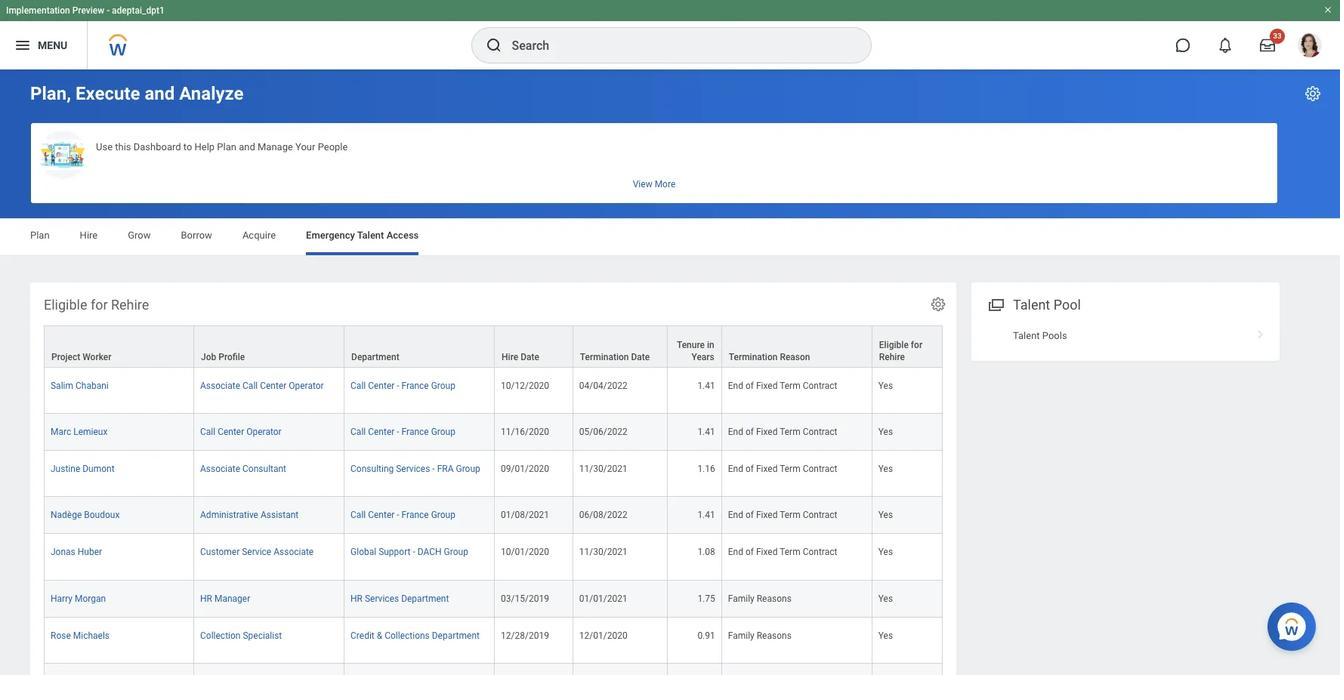 Task type: describe. For each thing, give the bounding box(es) containing it.
hr for hr manager
[[200, 594, 212, 604]]

eligible for rehire button
[[873, 327, 942, 367]]

menu button
[[0, 21, 87, 70]]

profile logan mcneil image
[[1298, 33, 1323, 61]]

termination reason
[[729, 352, 811, 363]]

configure eligible for rehire image
[[930, 296, 947, 313]]

33 button
[[1252, 29, 1286, 62]]

department inside "link"
[[401, 594, 449, 604]]

call center - france group link for center
[[351, 378, 456, 392]]

consulting
[[351, 464, 394, 475]]

associate for associate call center operator
[[200, 381, 240, 392]]

family reasons for 1.75
[[728, 594, 792, 604]]

lemieux
[[73, 427, 108, 438]]

credit & collections department link
[[351, 628, 480, 641]]

marc lemieux link
[[51, 424, 108, 438]]

center down job profile popup button
[[260, 381, 287, 392]]

hire for hire
[[80, 230, 98, 241]]

talent pools link
[[972, 321, 1280, 352]]

acquire
[[243, 230, 276, 241]]

0 horizontal spatial and
[[145, 83, 175, 104]]

reasons for 0.91
[[757, 631, 792, 641]]

end for 01/08/2021
[[728, 510, 744, 521]]

row containing salim chabani
[[44, 368, 943, 414]]

this
[[115, 141, 131, 153]]

call for administrative assistant
[[351, 510, 366, 521]]

row containing harry morgan
[[44, 581, 943, 618]]

collections
[[385, 631, 430, 641]]

tenure in years button
[[668, 327, 722, 367]]

salim
[[51, 381, 73, 392]]

nadège boudoux
[[51, 510, 120, 521]]

12/28/2019
[[501, 631, 549, 641]]

dach
[[418, 547, 442, 558]]

- for customer service associate
[[413, 547, 415, 558]]

0 vertical spatial eligible for rehire
[[44, 297, 149, 313]]

pool
[[1054, 297, 1081, 313]]

call down profile in the left bottom of the page
[[243, 381, 258, 392]]

menu group image
[[986, 294, 1006, 314]]

yes element for 03/15/2019
[[879, 591, 893, 604]]

configure this page image
[[1304, 85, 1323, 103]]

harry morgan
[[51, 594, 106, 604]]

reason
[[780, 352, 811, 363]]

collection specialist
[[200, 631, 282, 641]]

1.16
[[698, 464, 716, 475]]

call for call center operator
[[351, 427, 366, 438]]

project worker
[[51, 352, 111, 363]]

04/04/2022
[[580, 381, 628, 392]]

jonas huber link
[[51, 544, 102, 558]]

fixed for 01/08/2021
[[756, 510, 778, 521]]

yes element for 10/01/2020
[[879, 544, 893, 558]]

jonas
[[51, 547, 75, 558]]

eligible for rehire element
[[30, 283, 957, 676]]

call center operator link
[[200, 424, 282, 438]]

yes for 09/01/2020
[[879, 464, 893, 475]]

of for 01/08/2021
[[746, 510, 754, 521]]

termination reason button
[[722, 327, 872, 367]]

associate consultant
[[200, 464, 286, 475]]

rehire inside popup button
[[880, 352, 905, 363]]

plan inside button
[[217, 141, 237, 153]]

0 horizontal spatial operator
[[247, 427, 282, 438]]

1.41 for 04/04/2022
[[698, 381, 716, 392]]

contract for 11/16/2020
[[803, 427, 838, 438]]

row containing nadège boudoux
[[44, 498, 943, 535]]

group for 01/08/2021
[[431, 510, 456, 521]]

1.41 for 06/08/2022
[[698, 510, 716, 521]]

termination date
[[580, 352, 650, 363]]

justine dumont
[[51, 464, 115, 475]]

justine
[[51, 464, 80, 475]]

rose
[[51, 631, 71, 641]]

row containing marc lemieux
[[44, 414, 943, 451]]

nadège boudoux link
[[51, 507, 120, 521]]

service
[[242, 547, 271, 558]]

hire date button
[[495, 327, 573, 367]]

salim chabani link
[[51, 378, 109, 392]]

call center - france group for operator
[[351, 427, 456, 438]]

6 cell from the left
[[668, 664, 722, 676]]

yes for 03/15/2019
[[879, 594, 893, 604]]

services for hr
[[365, 594, 399, 604]]

2 yes element from the top
[[879, 424, 893, 438]]

analyze
[[179, 83, 244, 104]]

&
[[377, 631, 383, 641]]

profile
[[219, 352, 245, 363]]

collection
[[200, 631, 241, 641]]

support
[[379, 547, 411, 558]]

2 yes from the top
[[879, 427, 893, 438]]

rose michaels link
[[51, 628, 110, 641]]

yes for 12/28/2019
[[879, 631, 893, 641]]

1 cell from the left
[[44, 664, 194, 676]]

family for 0.91
[[728, 631, 755, 641]]

tenure in years
[[677, 340, 715, 363]]

project
[[51, 352, 80, 363]]

hr for hr services department
[[351, 594, 363, 604]]

term for 01/08/2021
[[780, 510, 801, 521]]

hire for hire date
[[502, 352, 519, 363]]

department inside 'popup button'
[[351, 352, 400, 363]]

call center - france group link for operator
[[351, 424, 456, 438]]

group for 10/12/2020
[[431, 381, 456, 392]]

01/01/2021
[[580, 594, 628, 604]]

- inside menu banner
[[107, 5, 110, 16]]

credit
[[351, 631, 375, 641]]

06/08/2022
[[580, 510, 628, 521]]

1 vertical spatial plan
[[30, 230, 50, 241]]

to
[[183, 141, 192, 153]]

administrative assistant
[[200, 510, 299, 521]]

1.75
[[698, 594, 716, 604]]

jonas huber
[[51, 547, 102, 558]]

fixed for 09/01/2020
[[756, 464, 778, 475]]

manager
[[215, 594, 250, 604]]

group for 09/01/2020
[[456, 464, 481, 475]]

call up associate consultant link
[[200, 427, 216, 438]]

manage
[[258, 141, 293, 153]]

harry
[[51, 594, 73, 604]]

Search Workday  search field
[[512, 29, 840, 62]]

boudoux
[[84, 510, 120, 521]]

associate call center operator
[[200, 381, 324, 392]]

2 cell from the left
[[194, 664, 345, 676]]

credit & collections department
[[351, 631, 480, 641]]

access
[[387, 230, 419, 241]]

group for 10/01/2020
[[444, 547, 468, 558]]

talent for talent pool
[[1013, 297, 1051, 313]]

termination date button
[[574, 327, 667, 367]]

1.08
[[698, 547, 716, 558]]

termination for termination reason
[[729, 352, 778, 363]]

fixed for 10/01/2020
[[756, 547, 778, 558]]

global support - dach group
[[351, 547, 468, 558]]

call center operator
[[200, 427, 282, 438]]

fixed for 10/12/2020
[[756, 381, 778, 392]]

huber
[[78, 547, 102, 558]]

yes for 01/08/2021
[[879, 510, 893, 521]]

worker
[[83, 352, 111, 363]]

11/30/2021 for 09/01/2020
[[580, 464, 628, 475]]

row containing rose michaels
[[44, 618, 943, 664]]

justify image
[[14, 36, 32, 54]]

customer service associate link
[[200, 544, 314, 558]]

09/01/2020
[[501, 464, 549, 475]]

end for 10/12/2020
[[728, 381, 744, 392]]

global
[[351, 547, 377, 558]]

eligible inside popup button
[[880, 340, 909, 351]]

0 horizontal spatial eligible
[[44, 297, 87, 313]]

inbox large image
[[1261, 38, 1276, 53]]

plan,
[[30, 83, 71, 104]]

marc
[[51, 427, 71, 438]]

end of fixed term contract for 10/12/2020
[[728, 381, 838, 392]]

center up associate consultant link
[[218, 427, 244, 438]]

end of fixed term contract for 10/01/2020
[[728, 547, 838, 558]]

chabani
[[76, 381, 109, 392]]

family reasons for 0.91
[[728, 631, 792, 641]]

talent pools
[[1013, 330, 1068, 342]]

termination for termination date
[[580, 352, 629, 363]]



Task type: locate. For each thing, give the bounding box(es) containing it.
adeptai_dpt1
[[112, 5, 165, 16]]

6 yes element from the top
[[879, 591, 893, 604]]

date for termination date
[[631, 352, 650, 363]]

1 vertical spatial call center - france group
[[351, 427, 456, 438]]

associate down job profile
[[200, 381, 240, 392]]

5 row from the top
[[44, 498, 943, 535]]

11/30/2021 down 05/06/2022
[[580, 464, 628, 475]]

0 vertical spatial 1.41
[[698, 381, 716, 392]]

4 contract from the top
[[803, 510, 838, 521]]

6 yes from the top
[[879, 594, 893, 604]]

talent left pools
[[1013, 330, 1040, 342]]

call up global
[[351, 510, 366, 521]]

associate right service at left bottom
[[274, 547, 314, 558]]

call center - france group up 'global support - dach group' link
[[351, 510, 456, 521]]

yes element inside cell
[[879, 674, 893, 676]]

term for 10/12/2020
[[780, 381, 801, 392]]

borrow
[[181, 230, 212, 241]]

1 call center - france group from the top
[[351, 381, 456, 392]]

1.41 for 05/06/2022
[[698, 427, 716, 438]]

department
[[351, 352, 400, 363], [401, 594, 449, 604], [432, 631, 480, 641]]

termination inside popup button
[[580, 352, 629, 363]]

termination left reason
[[729, 352, 778, 363]]

1 termination from the left
[[580, 352, 629, 363]]

family reasons right 0.91
[[728, 631, 792, 641]]

1 contract from the top
[[803, 381, 838, 392]]

call for associate call center operator
[[351, 381, 366, 392]]

operator down job profile popup button
[[289, 381, 324, 392]]

dumont
[[83, 464, 115, 475]]

yes element
[[879, 378, 893, 392], [879, 424, 893, 438], [879, 461, 893, 475], [879, 507, 893, 521], [879, 544, 893, 558], [879, 591, 893, 604], [879, 628, 893, 641], [879, 674, 893, 676]]

0 vertical spatial plan
[[217, 141, 237, 153]]

0 vertical spatial call center - france group
[[351, 381, 456, 392]]

1 horizontal spatial rehire
[[880, 352, 905, 363]]

0 vertical spatial reasons
[[757, 594, 792, 604]]

2 vertical spatial call center - france group
[[351, 510, 456, 521]]

11/30/2021
[[580, 464, 628, 475], [580, 547, 628, 558]]

row containing jonas huber
[[44, 535, 943, 581]]

1 vertical spatial talent
[[1013, 297, 1051, 313]]

1 horizontal spatial date
[[631, 352, 650, 363]]

row down the 12/28/2019
[[44, 664, 943, 676]]

hr up credit
[[351, 594, 363, 604]]

consulting services - fra group link
[[351, 461, 481, 475]]

- up support
[[397, 510, 400, 521]]

contract for 09/01/2020
[[803, 464, 838, 475]]

0 vertical spatial family reasons
[[728, 594, 792, 604]]

0 vertical spatial and
[[145, 83, 175, 104]]

1.41 up the 1.16
[[698, 427, 716, 438]]

1 vertical spatial rehire
[[880, 352, 905, 363]]

reasons right the 1.75
[[757, 594, 792, 604]]

hr services department link
[[351, 591, 449, 604]]

6 row from the top
[[44, 535, 943, 581]]

group right dach
[[444, 547, 468, 558]]

center for administrative assistant
[[368, 510, 395, 521]]

services
[[396, 464, 430, 475], [365, 594, 399, 604]]

0 horizontal spatial date
[[521, 352, 540, 363]]

of
[[746, 381, 754, 392], [746, 427, 754, 438], [746, 464, 754, 475], [746, 510, 754, 521], [746, 547, 754, 558]]

1 hr from the left
[[200, 594, 212, 604]]

1 vertical spatial family
[[728, 631, 755, 641]]

specialist
[[243, 631, 282, 641]]

11/30/2021 down 06/08/2022
[[580, 547, 628, 558]]

years
[[692, 352, 715, 363]]

associate for associate consultant
[[200, 464, 240, 475]]

4 of from the top
[[746, 510, 754, 521]]

call center - france group for center
[[351, 381, 456, 392]]

0 vertical spatial family
[[728, 594, 755, 604]]

7 yes from the top
[[879, 631, 893, 641]]

hire date
[[502, 352, 540, 363]]

tab list containing plan
[[15, 219, 1326, 255]]

row down hire date
[[44, 368, 943, 414]]

hire inside popup button
[[502, 352, 519, 363]]

4 yes from the top
[[879, 510, 893, 521]]

1 vertical spatial reasons
[[757, 631, 792, 641]]

2 11/30/2021 from the top
[[580, 547, 628, 558]]

cell
[[44, 664, 194, 676], [194, 664, 345, 676], [345, 664, 495, 676], [495, 664, 574, 676], [574, 664, 668, 676], [668, 664, 722, 676], [722, 664, 873, 676], [873, 664, 943, 676]]

1 horizontal spatial hire
[[502, 352, 519, 363]]

yes element for 01/08/2021
[[879, 507, 893, 521]]

2 contract from the top
[[803, 427, 838, 438]]

0 horizontal spatial eligible for rehire
[[44, 297, 149, 313]]

hire left grow
[[80, 230, 98, 241]]

call center - france group link up consulting services - fra group link
[[351, 424, 456, 438]]

- for associate consultant
[[433, 464, 435, 475]]

reasons for 1.75
[[757, 594, 792, 604]]

0 vertical spatial for
[[91, 297, 108, 313]]

8 row from the top
[[44, 618, 943, 664]]

contract for 01/08/2021
[[803, 510, 838, 521]]

- inside consulting services - fra group link
[[433, 464, 435, 475]]

family right 0.91
[[728, 631, 755, 641]]

france up consulting services - fra group link
[[402, 427, 429, 438]]

services up &
[[365, 594, 399, 604]]

2 family reasons from the top
[[728, 631, 792, 641]]

end of fixed term contract for 01/08/2021
[[728, 510, 838, 521]]

0 vertical spatial department
[[351, 352, 400, 363]]

- for associate call center operator
[[397, 381, 400, 392]]

plan, execute and analyze
[[30, 83, 244, 104]]

0 vertical spatial operator
[[289, 381, 324, 392]]

3 term from the top
[[780, 464, 801, 475]]

- right preview
[[107, 5, 110, 16]]

family right the 1.75
[[728, 594, 755, 604]]

yes for 10/12/2020
[[879, 381, 893, 392]]

10/01/2020
[[501, 547, 549, 558]]

term for 10/01/2020
[[780, 547, 801, 558]]

1 vertical spatial eligible for rehire
[[880, 340, 923, 363]]

customer
[[200, 547, 240, 558]]

hr manager
[[200, 594, 250, 604]]

france down department 'popup button'
[[402, 381, 429, 392]]

talent for talent pools
[[1013, 330, 1040, 342]]

termination up 04/04/2022
[[580, 352, 629, 363]]

hr left manager
[[200, 594, 212, 604]]

1 horizontal spatial termination
[[729, 352, 778, 363]]

end for 10/01/2020
[[728, 547, 744, 558]]

2 vertical spatial 1.41
[[698, 510, 716, 521]]

2 reasons from the top
[[757, 631, 792, 641]]

center for associate call center operator
[[368, 381, 395, 392]]

0 vertical spatial rehire
[[111, 297, 149, 313]]

33
[[1274, 32, 1282, 40]]

5 term from the top
[[780, 547, 801, 558]]

center up consulting
[[368, 427, 395, 438]]

group down department 'popup button'
[[431, 381, 456, 392]]

1.41 down years
[[698, 381, 716, 392]]

end of fixed term contract for 11/16/2020
[[728, 427, 838, 438]]

end
[[728, 381, 744, 392], [728, 427, 744, 438], [728, 464, 744, 475], [728, 510, 744, 521], [728, 547, 744, 558]]

global support - dach group link
[[351, 544, 468, 558]]

3 of from the top
[[746, 464, 754, 475]]

1 horizontal spatial eligible for rehire
[[880, 340, 923, 363]]

yes element for 10/12/2020
[[879, 378, 893, 392]]

term
[[780, 381, 801, 392], [780, 427, 801, 438], [780, 464, 801, 475], [780, 510, 801, 521], [780, 547, 801, 558]]

1 france from the top
[[402, 381, 429, 392]]

chevron right image
[[1252, 325, 1271, 340]]

yes for 10/01/2020
[[879, 547, 893, 558]]

0 horizontal spatial termination
[[580, 352, 629, 363]]

row
[[44, 326, 943, 368], [44, 368, 943, 414], [44, 414, 943, 451], [44, 451, 943, 498], [44, 498, 943, 535], [44, 535, 943, 581], [44, 581, 943, 618], [44, 618, 943, 664], [44, 664, 943, 676]]

2 fixed from the top
[[756, 427, 778, 438]]

implementation preview -   adeptai_dpt1
[[6, 5, 165, 16]]

center down department 'popup button'
[[368, 381, 395, 392]]

0 horizontal spatial for
[[91, 297, 108, 313]]

11/16/2020
[[501, 427, 549, 438]]

2 end of fixed term contract from the top
[[728, 427, 838, 438]]

talent up talent pools on the right
[[1013, 297, 1051, 313]]

help
[[195, 141, 215, 153]]

of for 10/12/2020
[[746, 381, 754, 392]]

administrative
[[200, 510, 258, 521]]

11/30/2021 for 10/01/2020
[[580, 547, 628, 558]]

group up the fra
[[431, 427, 456, 438]]

job profile
[[201, 352, 245, 363]]

1 vertical spatial department
[[401, 594, 449, 604]]

0 horizontal spatial hire
[[80, 230, 98, 241]]

1 vertical spatial 11/30/2021
[[580, 547, 628, 558]]

0 horizontal spatial rehire
[[111, 297, 149, 313]]

- left dach
[[413, 547, 415, 558]]

date for hire date
[[521, 352, 540, 363]]

1 vertical spatial eligible
[[880, 340, 909, 351]]

call up consulting
[[351, 427, 366, 438]]

2 vertical spatial call center - france group link
[[351, 507, 456, 521]]

services left the fra
[[396, 464, 430, 475]]

france for 11/16/2020
[[402, 427, 429, 438]]

services inside "link"
[[365, 594, 399, 604]]

2 1.41 from the top
[[698, 427, 716, 438]]

1 horizontal spatial hr
[[351, 594, 363, 604]]

9 row from the top
[[44, 664, 943, 676]]

search image
[[485, 36, 503, 54]]

call center - france group link down department 'popup button'
[[351, 378, 456, 392]]

5 end of fixed term contract from the top
[[728, 547, 838, 558]]

2 term from the top
[[780, 427, 801, 438]]

2 vertical spatial department
[[432, 631, 480, 641]]

8 yes element from the top
[[879, 674, 893, 676]]

administrative assistant link
[[200, 507, 299, 521]]

1 date from the left
[[521, 352, 540, 363]]

hr inside "link"
[[351, 594, 363, 604]]

hr
[[200, 594, 212, 604], [351, 594, 363, 604]]

hire inside 'tab list'
[[80, 230, 98, 241]]

5 cell from the left
[[574, 664, 668, 676]]

10/12/2020
[[501, 381, 549, 392]]

0.91
[[698, 631, 716, 641]]

4 term from the top
[[780, 510, 801, 521]]

of for 10/01/2020
[[746, 547, 754, 558]]

row up the 12/28/2019
[[44, 581, 943, 618]]

center for call center operator
[[368, 427, 395, 438]]

3 call center - france group link from the top
[[351, 507, 456, 521]]

- inside 'global support - dach group' link
[[413, 547, 415, 558]]

group inside 'global support - dach group' link
[[444, 547, 468, 558]]

1 vertical spatial france
[[402, 427, 429, 438]]

fixed for 11/16/2020
[[756, 427, 778, 438]]

7 cell from the left
[[722, 664, 873, 676]]

center up support
[[368, 510, 395, 521]]

4 cell from the left
[[495, 664, 574, 676]]

family reasons right the 1.75
[[728, 594, 792, 604]]

talent inside 'tab list'
[[357, 230, 384, 241]]

contract for 10/12/2020
[[803, 381, 838, 392]]

1 term from the top
[[780, 381, 801, 392]]

- left the fra
[[433, 464, 435, 475]]

2 france from the top
[[402, 427, 429, 438]]

for
[[91, 297, 108, 313], [911, 340, 923, 351]]

talent left access
[[357, 230, 384, 241]]

3 fixed from the top
[[756, 464, 778, 475]]

eligible for rehire
[[44, 297, 149, 313], [880, 340, 923, 363]]

tab list
[[15, 219, 1326, 255]]

2 call center - france group link from the top
[[351, 424, 456, 438]]

1 horizontal spatial operator
[[289, 381, 324, 392]]

family for 1.75
[[728, 594, 755, 604]]

4 end from the top
[[728, 510, 744, 521]]

0 horizontal spatial hr
[[200, 594, 212, 604]]

use this dashboard to help plan and manage your people
[[96, 141, 348, 153]]

plan, execute and analyze main content
[[0, 70, 1341, 676]]

2 family from the top
[[728, 631, 755, 641]]

morgan
[[75, 594, 106, 604]]

of for 11/16/2020
[[746, 427, 754, 438]]

yes
[[879, 381, 893, 392], [879, 427, 893, 438], [879, 464, 893, 475], [879, 510, 893, 521], [879, 547, 893, 558], [879, 594, 893, 604], [879, 631, 893, 641]]

row down 03/15/2019 at left
[[44, 618, 943, 664]]

row up 10/01/2020
[[44, 498, 943, 535]]

eligible for rehire inside popup button
[[880, 340, 923, 363]]

4 fixed from the top
[[756, 510, 778, 521]]

close environment banner image
[[1324, 5, 1333, 14]]

1 fixed from the top
[[756, 381, 778, 392]]

and left the manage
[[239, 141, 255, 153]]

group for 11/16/2020
[[431, 427, 456, 438]]

nadège
[[51, 510, 82, 521]]

call center - france group up consulting services - fra group link
[[351, 427, 456, 438]]

menu
[[38, 39, 67, 51]]

row up 01/08/2021
[[44, 451, 943, 498]]

3 row from the top
[[44, 414, 943, 451]]

2 termination from the left
[[729, 352, 778, 363]]

1 horizontal spatial eligible
[[880, 340, 909, 351]]

pools
[[1043, 330, 1068, 342]]

1 row from the top
[[44, 326, 943, 368]]

1 vertical spatial call center - france group link
[[351, 424, 456, 438]]

3 cell from the left
[[345, 664, 495, 676]]

4 end of fixed term contract from the top
[[728, 510, 838, 521]]

end for 09/01/2020
[[728, 464, 744, 475]]

5 end from the top
[[728, 547, 744, 558]]

5 contract from the top
[[803, 547, 838, 558]]

operator up consultant
[[247, 427, 282, 438]]

tenure
[[677, 340, 705, 351]]

france for 01/08/2021
[[402, 510, 429, 521]]

row up 10/12/2020
[[44, 326, 943, 368]]

end of fixed term contract for 09/01/2020
[[728, 464, 838, 475]]

emergency
[[306, 230, 355, 241]]

assistant
[[261, 510, 299, 521]]

1 vertical spatial 1.41
[[698, 427, 716, 438]]

7 yes element from the top
[[879, 628, 893, 641]]

1 11/30/2021 from the top
[[580, 464, 628, 475]]

in
[[707, 340, 715, 351]]

1 horizontal spatial plan
[[217, 141, 237, 153]]

call center - france group link up 'global support - dach group' link
[[351, 507, 456, 521]]

collection specialist link
[[200, 628, 282, 641]]

2 of from the top
[[746, 427, 754, 438]]

associate down call center operator on the bottom left
[[200, 464, 240, 475]]

0 vertical spatial talent
[[357, 230, 384, 241]]

france for 10/12/2020
[[402, 381, 429, 392]]

eligible
[[44, 297, 87, 313], [880, 340, 909, 351]]

05/06/2022
[[580, 427, 628, 438]]

3 1.41 from the top
[[698, 510, 716, 521]]

1 vertical spatial hire
[[502, 352, 519, 363]]

1 yes element from the top
[[879, 378, 893, 392]]

1 horizontal spatial and
[[239, 141, 255, 153]]

8 cell from the left
[[873, 664, 943, 676]]

0 vertical spatial 11/30/2021
[[580, 464, 628, 475]]

emergency talent access
[[306, 230, 419, 241]]

notifications large image
[[1218, 38, 1233, 53]]

group right the fra
[[456, 464, 481, 475]]

marc lemieux
[[51, 427, 108, 438]]

1 yes from the top
[[879, 381, 893, 392]]

end of fixed term contract
[[728, 381, 838, 392], [728, 427, 838, 438], [728, 464, 838, 475], [728, 510, 838, 521], [728, 547, 838, 558]]

yes element for 09/01/2020
[[879, 461, 893, 475]]

3 end of fixed term contract from the top
[[728, 464, 838, 475]]

and inside use this dashboard to help plan and manage your people button
[[239, 141, 255, 153]]

1 vertical spatial family reasons
[[728, 631, 792, 641]]

4 row from the top
[[44, 451, 943, 498]]

5 yes element from the top
[[879, 544, 893, 558]]

5 fixed from the top
[[756, 547, 778, 558]]

03/15/2019
[[501, 594, 549, 604]]

3 call center - france group from the top
[[351, 510, 456, 521]]

2 call center - france group from the top
[[351, 427, 456, 438]]

1 vertical spatial operator
[[247, 427, 282, 438]]

1 vertical spatial for
[[911, 340, 923, 351]]

- for administrative assistant
[[397, 510, 400, 521]]

justine dumont link
[[51, 461, 115, 475]]

1 vertical spatial associate
[[200, 464, 240, 475]]

tab list inside plan, execute and analyze main content
[[15, 219, 1326, 255]]

yes element for 12/28/2019
[[879, 628, 893, 641]]

term for 09/01/2020
[[780, 464, 801, 475]]

consultant
[[243, 464, 286, 475]]

5 of from the top
[[746, 547, 754, 558]]

5 yes from the top
[[879, 547, 893, 558]]

2 row from the top
[[44, 368, 943, 414]]

3 france from the top
[[402, 510, 429, 521]]

1 family reasons from the top
[[728, 594, 792, 604]]

0 vertical spatial services
[[396, 464, 430, 475]]

reasons right 0.91
[[757, 631, 792, 641]]

0 vertical spatial eligible
[[44, 297, 87, 313]]

menu banner
[[0, 0, 1341, 70]]

row containing tenure in years
[[44, 326, 943, 368]]

- down department 'popup button'
[[397, 381, 400, 392]]

job
[[201, 352, 216, 363]]

and left "analyze"
[[145, 83, 175, 104]]

fra
[[437, 464, 454, 475]]

1 vertical spatial and
[[239, 141, 255, 153]]

0 vertical spatial call center - france group link
[[351, 378, 456, 392]]

1 1.41 from the top
[[698, 381, 716, 392]]

3 end from the top
[[728, 464, 744, 475]]

0 vertical spatial france
[[402, 381, 429, 392]]

1 reasons from the top
[[757, 594, 792, 604]]

france up 'global support - dach group' link
[[402, 510, 429, 521]]

2 vertical spatial talent
[[1013, 330, 1040, 342]]

2 vertical spatial associate
[[274, 547, 314, 558]]

talent
[[357, 230, 384, 241], [1013, 297, 1051, 313], [1013, 330, 1040, 342]]

- up consulting services - fra group link
[[397, 427, 400, 438]]

customer service associate
[[200, 547, 314, 558]]

implementation
[[6, 5, 70, 16]]

people
[[318, 141, 348, 153]]

hire up 10/12/2020
[[502, 352, 519, 363]]

family reasons
[[728, 594, 792, 604], [728, 631, 792, 641]]

2 end from the top
[[728, 427, 744, 438]]

01/08/2021
[[501, 510, 549, 521]]

call center - france group link
[[351, 378, 456, 392], [351, 424, 456, 438], [351, 507, 456, 521]]

3 contract from the top
[[803, 464, 838, 475]]

1 end of fixed term contract from the top
[[728, 381, 838, 392]]

associate
[[200, 381, 240, 392], [200, 464, 240, 475], [274, 547, 314, 558]]

use
[[96, 141, 113, 153]]

1 end from the top
[[728, 381, 744, 392]]

row up 09/01/2020
[[44, 414, 943, 451]]

1 of from the top
[[746, 381, 754, 392]]

call center - france group down department 'popup button'
[[351, 381, 456, 392]]

harry morgan link
[[51, 591, 106, 604]]

- for call center operator
[[397, 427, 400, 438]]

preview
[[72, 5, 104, 16]]

4 yes element from the top
[[879, 507, 893, 521]]

1 vertical spatial services
[[365, 594, 399, 604]]

term for 11/16/2020
[[780, 427, 801, 438]]

2 vertical spatial france
[[402, 510, 429, 521]]

2 date from the left
[[631, 352, 650, 363]]

7 row from the top
[[44, 581, 943, 618]]

rose michaels
[[51, 631, 110, 641]]

termination inside popup button
[[729, 352, 778, 363]]

contract
[[803, 381, 838, 392], [803, 427, 838, 438], [803, 464, 838, 475], [803, 510, 838, 521], [803, 547, 838, 558]]

2 hr from the left
[[351, 594, 363, 604]]

1 call center - france group link from the top
[[351, 378, 456, 392]]

group inside consulting services - fra group link
[[456, 464, 481, 475]]

3 yes element from the top
[[879, 461, 893, 475]]

for inside popup button
[[911, 340, 923, 351]]

hr manager link
[[200, 591, 250, 604]]

grow
[[128, 230, 151, 241]]

reasons
[[757, 594, 792, 604], [757, 631, 792, 641]]

contract for 10/01/2020
[[803, 547, 838, 558]]

0 vertical spatial associate
[[200, 381, 240, 392]]

call down department 'popup button'
[[351, 381, 366, 392]]

0 vertical spatial hire
[[80, 230, 98, 241]]

1.41 up 1.08
[[698, 510, 716, 521]]

-
[[107, 5, 110, 16], [397, 381, 400, 392], [397, 427, 400, 438], [433, 464, 435, 475], [397, 510, 400, 521], [413, 547, 415, 558]]

hr services department
[[351, 594, 449, 604]]

row containing justine dumont
[[44, 451, 943, 498]]

group up dach
[[431, 510, 456, 521]]

1 family from the top
[[728, 594, 755, 604]]

12/01/2020
[[580, 631, 628, 641]]

1 horizontal spatial for
[[911, 340, 923, 351]]

of for 09/01/2020
[[746, 464, 754, 475]]

associate inside 'link'
[[274, 547, 314, 558]]

end for 11/16/2020
[[728, 427, 744, 438]]

services for consulting
[[396, 464, 430, 475]]

0 horizontal spatial plan
[[30, 230, 50, 241]]

3 yes from the top
[[879, 464, 893, 475]]

row up 03/15/2019 at left
[[44, 535, 943, 581]]



Task type: vqa. For each thing, say whether or not it's contained in the screenshot.


